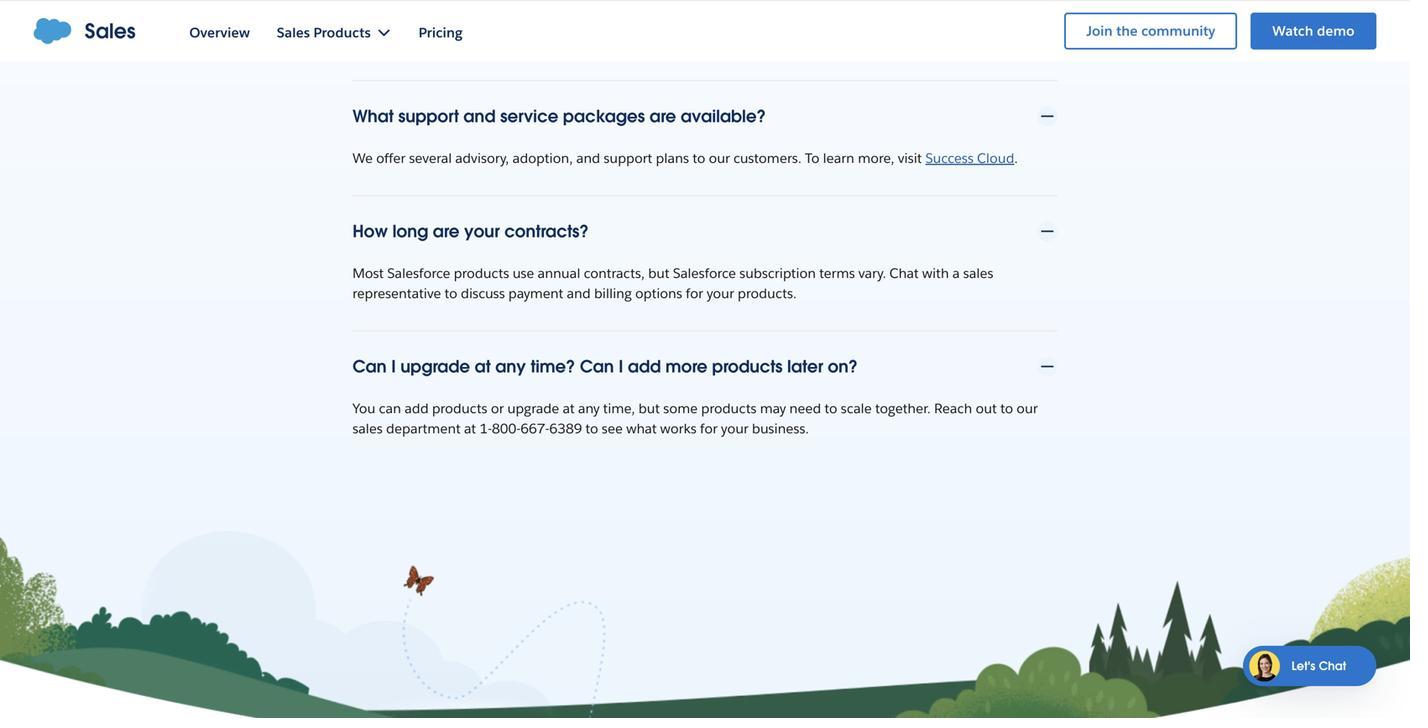 Task type: describe. For each thing, give the bounding box(es) containing it.
time,
[[603, 400, 635, 417]]

sales inside most salesforce products use annual contracts, but salesforce subscription terms vary. chat with a sales representative to discuss payment and billing options for your products.
[[964, 265, 994, 282]]

to inside most salesforce products use annual contracts, but salesforce subscription terms vary. chat with a sales representative to discuss payment and billing options for your products.
[[445, 285, 458, 302]]

but inside most salesforce products use annual contracts, but salesforce subscription terms vary. chat with a sales representative to discuss payment and billing options for your products.
[[649, 265, 670, 282]]

6389
[[550, 420, 582, 437]]

products left may
[[702, 400, 757, 417]]

contracts?
[[505, 220, 589, 242]]

contact us link
[[1013, 13, 1073, 28]]

vary.
[[859, 265, 887, 282]]

on?
[[828, 356, 858, 377]]

add inside "dropdown button"
[[628, 356, 661, 377]]

1 horizontal spatial support
[[604, 149, 653, 167]]

how long are your contracts? button
[[353, 220, 1058, 243]]

for inside you can add products or upgrade at any time, but some products may need to scale together. reach out to our sales department at 1-800-667-6389 to see what works for your business.
[[700, 420, 718, 437]]

chat inside most salesforce products use annual contracts, but salesforce subscription terms vary. chat with a sales representative to discuss payment and billing options for your products.
[[890, 265, 919, 282]]

to right plans
[[693, 149, 706, 167]]

annual
[[538, 265, 581, 282]]

to
[[805, 149, 820, 167]]

scale
[[841, 400, 872, 417]]

products up 1- on the left
[[432, 400, 488, 417]]

1 i from the left
[[391, 356, 396, 377]]

success
[[926, 149, 974, 167]]

packages
[[563, 105, 645, 127]]

any inside "dropdown button"
[[496, 356, 526, 377]]

and inside most salesforce products use annual contracts, but salesforce subscription terms vary. chat with a sales representative to discuss payment and billing options for your products.
[[567, 285, 591, 302]]

chat inside button
[[1320, 658, 1347, 673]]

upgrade inside you can add products or upgrade at any time, but some products may need to scale together. reach out to our sales department at 1-800-667-6389 to see what works for your business.
[[508, 400, 560, 417]]

see
[[602, 420, 623, 437]]

how
[[353, 220, 388, 242]]

terms
[[820, 265, 856, 282]]

learn
[[823, 149, 855, 167]]

for inside most salesforce products use annual contracts, but salesforce subscription terms vary. chat with a sales representative to discuss payment and billing options for your products.
[[686, 285, 704, 302]]

advisory,
[[456, 149, 509, 167]]

can i upgrade at any time? can i add more products later on? button
[[353, 355, 1058, 378]]

what support and service packages are available?
[[353, 105, 766, 127]]

contracts,
[[584, 265, 645, 282]]

wrapper image
[[1038, 106, 1058, 126]]

your inside you can add products or upgrade at any time, but some products may need to scale together. reach out to our sales department at 1-800-667-6389 to see what works for your business.
[[721, 420, 749, 437]]

you
[[353, 400, 376, 417]]

800-
[[492, 420, 521, 437]]

let's chat button
[[1244, 646, 1377, 686]]

what support and service packages are available? button
[[353, 105, 1058, 128]]

contact us 00800 7253 3333
[[993, 13, 1093, 48]]

most
[[353, 265, 384, 282]]

667-
[[521, 420, 550, 437]]

available?
[[681, 105, 766, 127]]

let's
[[1292, 658, 1316, 673]]

any inside you can add products or upgrade at any time, but some products may need to scale together. reach out to our sales department at 1-800-667-6389 to see what works for your business.
[[578, 400, 600, 417]]

1 can from the left
[[353, 356, 387, 377]]

0 horizontal spatial are
[[433, 220, 460, 242]]

7253
[[1032, 33, 1061, 48]]

your inside "how long are your contracts?" dropdown button
[[464, 220, 500, 242]]



Task type: locate. For each thing, give the bounding box(es) containing it.
1 vertical spatial wrapper image
[[1038, 356, 1058, 377]]

0 vertical spatial your
[[464, 220, 500, 242]]

0 vertical spatial upgrade
[[401, 356, 470, 377]]

at up 1- on the left
[[475, 356, 491, 377]]

later
[[788, 356, 824, 377]]

add left more
[[628, 356, 661, 377]]

options
[[636, 285, 683, 302]]

we offer several advisory, adoption, and support plans to our customers. to learn more, visit success cloud .
[[353, 149, 1019, 167]]

0 horizontal spatial any
[[496, 356, 526, 377]]

are
[[650, 105, 676, 127], [433, 220, 460, 242]]

0 vertical spatial for
[[686, 285, 704, 302]]

2 vertical spatial your
[[721, 420, 749, 437]]

department
[[386, 420, 461, 437]]

several
[[409, 149, 452, 167]]

0 horizontal spatial salesforce
[[387, 265, 451, 282]]

sales right a
[[964, 265, 994, 282]]

wrapper image inside "how long are your contracts?" dropdown button
[[1038, 221, 1058, 241]]

add
[[628, 356, 661, 377], [405, 400, 429, 417]]

works
[[661, 420, 697, 437]]

at
[[475, 356, 491, 377], [563, 400, 575, 417], [464, 420, 476, 437]]

you can add products or upgrade at any time, but some products may need to scale together. reach out to our sales department at 1-800-667-6389 to see what works for your business.
[[353, 400, 1039, 437]]

0 vertical spatial add
[[628, 356, 661, 377]]

our right out
[[1017, 400, 1039, 417]]

0 horizontal spatial upgrade
[[401, 356, 470, 377]]

products up the discuss
[[454, 265, 509, 282]]

2 i from the left
[[619, 356, 624, 377]]

0 vertical spatial wrapper image
[[1038, 221, 1058, 241]]

1 vertical spatial chat
[[1320, 658, 1347, 673]]

offer
[[376, 149, 406, 167]]

salesforce up representative
[[387, 265, 451, 282]]

but up what
[[639, 400, 660, 417]]

0 vertical spatial and
[[464, 105, 496, 127]]

and down packages
[[577, 149, 601, 167]]

1 horizontal spatial our
[[1017, 400, 1039, 417]]

salesforce
[[387, 265, 451, 282], [673, 265, 736, 282]]

1 vertical spatial but
[[639, 400, 660, 417]]

and down annual
[[567, 285, 591, 302]]

to left the discuss
[[445, 285, 458, 302]]

to left the see
[[586, 420, 599, 437]]

sales down you
[[353, 420, 383, 437]]

0 horizontal spatial support
[[398, 105, 459, 127]]

products.
[[738, 285, 797, 302]]

chat right let's at the bottom right
[[1320, 658, 1347, 673]]

0 vertical spatial chat
[[890, 265, 919, 282]]

1 vertical spatial your
[[707, 285, 735, 302]]

your
[[464, 220, 500, 242], [707, 285, 735, 302], [721, 420, 749, 437]]

2 vertical spatial at
[[464, 420, 476, 437]]

upgrade up can
[[401, 356, 470, 377]]

can up you
[[353, 356, 387, 377]]

1 horizontal spatial salesforce
[[673, 265, 736, 282]]

at left 1- on the left
[[464, 420, 476, 437]]

reach
[[935, 400, 973, 417]]

chat
[[890, 265, 919, 282], [1320, 658, 1347, 673]]

i
[[391, 356, 396, 377], [619, 356, 624, 377]]

0 horizontal spatial can
[[353, 356, 387, 377]]

for
[[686, 285, 704, 302], [700, 420, 718, 437]]

can i upgrade at any time? can i add more products later on?
[[353, 356, 858, 377]]

support up several
[[398, 105, 459, 127]]

salesforce context menu utility navigation
[[1052, 11, 1377, 51]]

subscription
[[740, 265, 816, 282]]

1 vertical spatial for
[[700, 420, 718, 437]]

your left products.
[[707, 285, 735, 302]]

.
[[1015, 149, 1019, 167]]

products
[[454, 265, 509, 282], [712, 356, 783, 377], [432, 400, 488, 417], [702, 400, 757, 417]]

0 vertical spatial are
[[650, 105, 676, 127]]

to left scale
[[825, 400, 838, 417]]

wrapper image for can i upgrade at any time? can i add more products later on?
[[1038, 356, 1058, 377]]

success cloud link
[[926, 149, 1015, 167]]

sales
[[85, 18, 136, 44]]

3333
[[1064, 33, 1093, 48]]

1 horizontal spatial chat
[[1320, 658, 1347, 673]]

time?
[[531, 356, 576, 377]]

1-
[[480, 420, 492, 437]]

2 can from the left
[[580, 356, 614, 377]]

0 vertical spatial support
[[398, 105, 459, 127]]

most salesforce products use annual contracts, but salesforce subscription terms vary. chat with a sales representative to discuss payment and billing options for your products.
[[353, 265, 994, 302]]

wrapper image inside can i upgrade at any time? can i add more products later on? "dropdown button"
[[1038, 356, 1058, 377]]

can
[[353, 356, 387, 377], [580, 356, 614, 377]]

any
[[496, 356, 526, 377], [578, 400, 600, 417]]

service
[[500, 105, 559, 127]]

1 horizontal spatial add
[[628, 356, 661, 377]]

at inside can i upgrade at any time? can i add more products later on? "dropdown button"
[[475, 356, 491, 377]]

your up the discuss
[[464, 220, 500, 242]]

1 horizontal spatial any
[[578, 400, 600, 417]]

0 vertical spatial any
[[496, 356, 526, 377]]

our
[[709, 149, 731, 167], [1017, 400, 1039, 417]]

representative
[[353, 285, 441, 302]]

support inside dropdown button
[[398, 105, 459, 127]]

1 vertical spatial our
[[1017, 400, 1039, 417]]

i up can
[[391, 356, 396, 377]]

what
[[627, 420, 657, 437]]

more,
[[858, 149, 895, 167]]

we
[[353, 149, 373, 167]]

any left time,
[[578, 400, 600, 417]]

sales inside you can add products or upgrade at any time, but some products may need to scale together. reach out to our sales department at 1-800-667-6389 to see what works for your business.
[[353, 420, 383, 437]]

plans
[[656, 149, 689, 167]]

products inside most salesforce products use annual contracts, but salesforce subscription terms vary. chat with a sales representative to discuss payment and billing options for your products.
[[454, 265, 509, 282]]

upgrade up 667-
[[508, 400, 560, 417]]

are right long
[[433, 220, 460, 242]]

2 vertical spatial and
[[567, 285, 591, 302]]

0 vertical spatial at
[[475, 356, 491, 377]]

can right time?
[[580, 356, 614, 377]]

but
[[649, 265, 670, 282], [639, 400, 660, 417]]

1 vertical spatial sales
[[353, 420, 383, 437]]

out
[[976, 400, 998, 417]]

contact
[[1013, 13, 1056, 28]]

business.
[[752, 420, 809, 437]]

upgrade inside "dropdown button"
[[401, 356, 470, 377]]

more
[[666, 356, 708, 377]]

support
[[398, 105, 459, 127], [604, 149, 653, 167]]

0 horizontal spatial add
[[405, 400, 429, 417]]

i up time,
[[619, 356, 624, 377]]

with
[[923, 265, 950, 282]]

site tools navigation
[[963, 10, 1377, 57]]

chat left with at the top right
[[890, 265, 919, 282]]

can
[[379, 400, 401, 417]]

a
[[953, 265, 960, 282]]

support left plans
[[604, 149, 653, 167]]

what
[[353, 105, 394, 127]]

your inside most salesforce products use annual contracts, but salesforce subscription terms vary. chat with a sales representative to discuss payment and billing options for your products.
[[707, 285, 735, 302]]

1 vertical spatial and
[[577, 149, 601, 167]]

or
[[491, 400, 504, 417]]

customers.
[[734, 149, 802, 167]]

1 horizontal spatial can
[[580, 356, 614, 377]]

1 horizontal spatial i
[[619, 356, 624, 377]]

for right works at the left of page
[[700, 420, 718, 437]]

at up 6389
[[563, 400, 575, 417]]

our down available?
[[709, 149, 731, 167]]

for right options
[[686, 285, 704, 302]]

1 vertical spatial upgrade
[[508, 400, 560, 417]]

to
[[693, 149, 706, 167], [445, 285, 458, 302], [825, 400, 838, 417], [1001, 400, 1014, 417], [586, 420, 599, 437]]

and
[[464, 105, 496, 127], [577, 149, 601, 167], [567, 285, 591, 302]]

0 vertical spatial but
[[649, 265, 670, 282]]

1 vertical spatial add
[[405, 400, 429, 417]]

how long are your contracts?
[[353, 220, 589, 242]]

to right out
[[1001, 400, 1014, 417]]

but inside you can add products or upgrade at any time, but some products may need to scale together. reach out to our sales department at 1-800-667-6389 to see what works for your business.
[[639, 400, 660, 417]]

any left time?
[[496, 356, 526, 377]]

0 horizontal spatial chat
[[890, 265, 919, 282]]

cloud
[[978, 149, 1015, 167]]

wrapper image for how long are your contracts?
[[1038, 221, 1058, 241]]

1 wrapper image from the top
[[1038, 221, 1058, 241]]

0 horizontal spatial our
[[709, 149, 731, 167]]

1 salesforce from the left
[[387, 265, 451, 282]]

1 horizontal spatial are
[[650, 105, 676, 127]]

need
[[790, 400, 822, 417]]

sales link
[[34, 18, 136, 45]]

add inside you can add products or upgrade at any time, but some products may need to scale together. reach out to our sales department at 1-800-667-6389 to see what works for your business.
[[405, 400, 429, 417]]

00800
[[993, 33, 1029, 48]]

add up the department
[[405, 400, 429, 417]]

visit
[[898, 149, 923, 167]]

discuss
[[461, 285, 505, 302]]

2 wrapper image from the top
[[1038, 356, 1058, 377]]

products inside "dropdown button"
[[712, 356, 783, 377]]

salesforce down "how long are your contracts?" dropdown button
[[673, 265, 736, 282]]

1 vertical spatial support
[[604, 149, 653, 167]]

long
[[393, 220, 428, 242]]

are up plans
[[650, 105, 676, 127]]

1 horizontal spatial upgrade
[[508, 400, 560, 417]]

payment
[[509, 285, 564, 302]]

1 vertical spatial at
[[563, 400, 575, 417]]

0 vertical spatial sales
[[964, 265, 994, 282]]

your left the business.
[[721, 420, 749, 437]]

wrapper image
[[1038, 221, 1058, 241], [1038, 356, 1058, 377]]

but up options
[[649, 265, 670, 282]]

products up may
[[712, 356, 783, 377]]

and up advisory,
[[464, 105, 496, 127]]

upgrade
[[401, 356, 470, 377], [508, 400, 560, 417]]

may
[[761, 400, 786, 417]]

some
[[664, 400, 698, 417]]

and inside dropdown button
[[464, 105, 496, 127]]

together.
[[876, 400, 931, 417]]

0 horizontal spatial i
[[391, 356, 396, 377]]

sales
[[964, 265, 994, 282], [353, 420, 383, 437]]

1 vertical spatial any
[[578, 400, 600, 417]]

1 horizontal spatial sales
[[964, 265, 994, 282]]

let's chat
[[1292, 658, 1347, 673]]

us
[[1059, 13, 1073, 28]]

our inside you can add products or upgrade at any time, but some products may need to scale together. reach out to our sales department at 1-800-667-6389 to see what works for your business.
[[1017, 400, 1039, 417]]

1 vertical spatial are
[[433, 220, 460, 242]]

billing
[[594, 285, 632, 302]]

0 vertical spatial our
[[709, 149, 731, 167]]

0 horizontal spatial sales
[[353, 420, 383, 437]]

adoption,
[[513, 149, 573, 167]]

use
[[513, 265, 534, 282]]

2 salesforce from the left
[[673, 265, 736, 282]]



Task type: vqa. For each thing, say whether or not it's contained in the screenshot.
the looking on the right of the page
no



